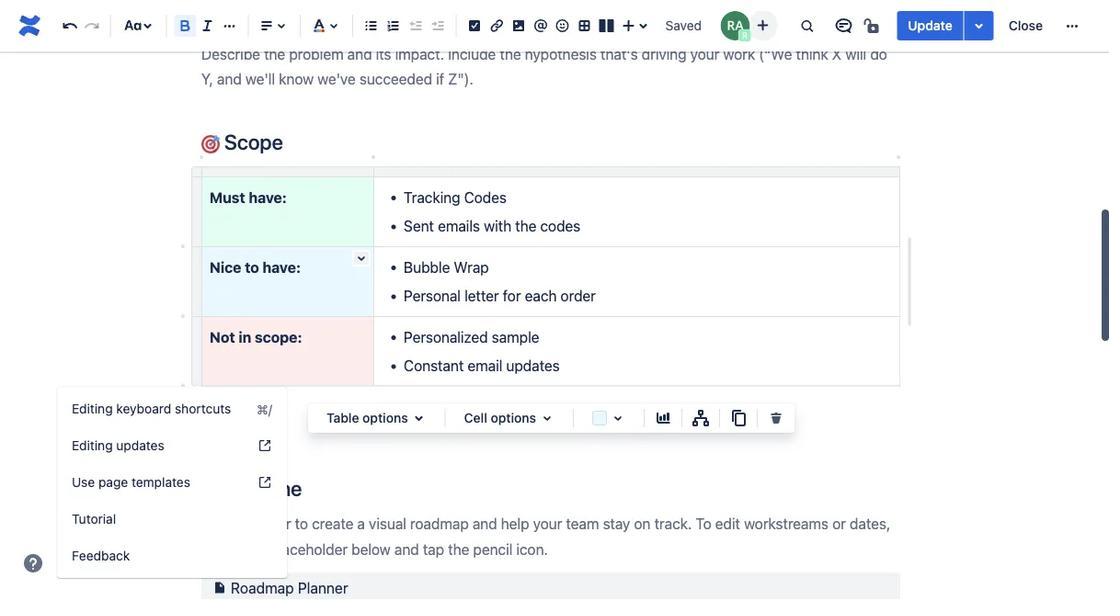 Task type: describe. For each thing, give the bounding box(es) containing it.
emails
[[438, 218, 480, 235]]

the
[[515, 218, 537, 235]]

⌘/
[[257, 402, 272, 417]]

constant email updates
[[404, 357, 560, 375]]

each
[[525, 288, 557, 305]]

use page templates
[[72, 475, 190, 490]]

not
[[210, 328, 235, 346]]

copy image
[[728, 408, 750, 430]]

page
[[98, 475, 128, 490]]

text styles image
[[122, 15, 144, 37]]

in
[[239, 328, 251, 346]]

letter
[[465, 288, 499, 305]]

action item image
[[464, 15, 486, 37]]

cell options button
[[453, 408, 566, 430]]

help image
[[258, 439, 272, 454]]

no restrictions image
[[863, 15, 885, 37]]

indent tab image
[[426, 15, 448, 37]]

more image
[[1062, 15, 1084, 37]]

update button
[[898, 11, 964, 40]]

add image, video, or file image
[[508, 15, 530, 37]]

editing for editing keyboard shortcuts
[[72, 402, 113, 417]]

comment icon image
[[833, 15, 855, 37]]

editing updates
[[72, 438, 164, 454]]

personalized
[[404, 328, 488, 346]]

chart image
[[652, 408, 675, 430]]

more formatting image
[[218, 15, 241, 37]]

keyboard
[[116, 402, 171, 417]]

with
[[484, 218, 512, 235]]

mention image
[[530, 15, 552, 37]]

table options button
[[316, 408, 438, 430]]

0 horizontal spatial updates
[[116, 438, 164, 454]]

nice
[[210, 259, 241, 276]]

must
[[210, 189, 245, 206]]

use page templates link
[[57, 465, 287, 502]]

help image inside use page templates link
[[258, 476, 272, 490]]

confluence image
[[15, 11, 44, 40]]

feedback
[[72, 549, 130, 564]]

remove image
[[766, 408, 788, 430]]

1 vertical spatial have:
[[263, 259, 301, 276]]

invite to edit image
[[752, 14, 774, 36]]

to
[[245, 259, 259, 276]]

sample
[[492, 328, 540, 346]]

cell background image
[[607, 408, 629, 430]]

for
[[503, 288, 521, 305]]

table options
[[327, 411, 408, 426]]

email
[[468, 357, 503, 375]]

planner
[[298, 580, 348, 597]]

close
[[1009, 18, 1044, 33]]

numbered list ⌘⇧7 image
[[382, 15, 405, 37]]

saved
[[666, 18, 702, 33]]

tutorial button
[[57, 502, 287, 538]]

bold ⌘b image
[[175, 15, 197, 37]]

1 vertical spatial help image
[[22, 553, 44, 575]]

options for cell options
[[491, 411, 536, 426]]

layouts image
[[596, 15, 618, 37]]

timeline
[[220, 476, 302, 501]]

1 horizontal spatial updates
[[506, 357, 560, 375]]



Task type: vqa. For each thing, say whether or not it's contained in the screenshot.
with
yes



Task type: locate. For each thing, give the bounding box(es) containing it.
expand dropdown menu image for cell options
[[536, 408, 559, 430]]

options right the cell
[[491, 411, 536, 426]]

1 vertical spatial editing
[[72, 438, 113, 454]]

have:
[[249, 189, 287, 206], [263, 259, 301, 276]]

0 horizontal spatial options
[[363, 411, 408, 426]]

2 expand dropdown menu image from the left
[[536, 408, 559, 430]]

cell options
[[464, 411, 536, 426]]

1 expand dropdown menu image from the left
[[408, 408, 430, 430]]

nice to have:
[[210, 259, 301, 276]]

use
[[72, 475, 95, 490]]

have: right must at the left of the page
[[249, 189, 287, 206]]

0 horizontal spatial expand dropdown menu image
[[408, 408, 430, 430]]

link image
[[486, 15, 508, 37]]

tracking codes
[[404, 189, 507, 206]]

0 vertical spatial updates
[[506, 357, 560, 375]]

editing
[[72, 402, 113, 417], [72, 438, 113, 454]]

help image down help image
[[258, 476, 272, 490]]

templates
[[132, 475, 190, 490]]

options for table options
[[363, 411, 408, 426]]

editing updates link
[[57, 428, 287, 465]]

codes
[[541, 218, 581, 235]]

bubble wrap
[[404, 259, 489, 276]]

scope:
[[255, 328, 302, 346]]

must have:
[[210, 189, 287, 206]]

sent
[[404, 218, 434, 235]]

2 editing from the top
[[72, 438, 113, 454]]

updates down sample
[[506, 357, 560, 375]]

2 options from the left
[[491, 411, 536, 426]]

editing up editing updates
[[72, 402, 113, 417]]

updates down keyboard
[[116, 438, 164, 454]]

0 vertical spatial editing
[[72, 402, 113, 417]]

update
[[909, 18, 953, 33]]

have: right to
[[263, 259, 301, 276]]

sent emails with the codes
[[404, 218, 581, 235]]

updates
[[506, 357, 560, 375], [116, 438, 164, 454]]

help image left feedback
[[22, 553, 44, 575]]

1 editing from the top
[[72, 402, 113, 417]]

confluence image
[[15, 11, 44, 40]]

undo ⌘z image
[[59, 15, 81, 37]]

tracking
[[404, 189, 461, 206]]

expand dropdown menu image
[[408, 408, 430, 430], [536, 408, 559, 430]]

options
[[363, 411, 408, 426], [491, 411, 536, 426]]

feedback button
[[57, 538, 287, 575]]

0 vertical spatial help image
[[258, 476, 272, 490]]

constant
[[404, 357, 464, 375]]

codes
[[464, 189, 507, 206]]

personalized sample
[[404, 328, 540, 346]]

expand dropdown menu image down constant
[[408, 408, 430, 430]]

outdent ⇧tab image
[[404, 15, 426, 37]]

expand dropdown menu image left cell background icon
[[536, 408, 559, 430]]

options inside dropdown button
[[363, 411, 408, 426]]

roadmap
[[231, 580, 294, 597]]

0 horizontal spatial help image
[[22, 553, 44, 575]]

find and replace image
[[796, 15, 818, 37]]

order
[[561, 288, 596, 305]]

shortcuts
[[175, 402, 231, 417]]

1 horizontal spatial help image
[[258, 476, 272, 490]]

options right the table
[[363, 411, 408, 426]]

roadmap planner
[[231, 580, 348, 597]]

personal letter for each order
[[404, 288, 596, 305]]

personal
[[404, 288, 461, 305]]

help image
[[258, 476, 272, 490], [22, 553, 44, 575]]

:dart: image
[[202, 135, 220, 154], [202, 135, 220, 154]]

tutorial
[[72, 512, 116, 527]]

1 vertical spatial updates
[[116, 438, 164, 454]]

manage connected data image
[[690, 408, 712, 430]]

editing up use
[[72, 438, 113, 454]]

cell
[[464, 411, 488, 426]]

bubble
[[404, 259, 450, 276]]

scope
[[220, 130, 283, 154]]

1 horizontal spatial expand dropdown menu image
[[536, 408, 559, 430]]

align left image
[[256, 15, 278, 37]]

options inside popup button
[[491, 411, 536, 426]]

close button
[[998, 11, 1055, 40]]

roadmap planner image
[[209, 578, 231, 600]]

adjust update settings image
[[969, 15, 991, 37]]

redo ⌘⇧z image
[[81, 15, 103, 37]]

bullet list ⌘⇧8 image
[[360, 15, 383, 37]]

1 options from the left
[[363, 411, 408, 426]]

emoji image
[[552, 15, 574, 37]]

0 vertical spatial have:
[[249, 189, 287, 206]]

editing keyboard shortcuts
[[72, 402, 231, 417]]

table
[[327, 411, 359, 426]]

editing for editing updates
[[72, 438, 113, 454]]

wrap
[[454, 259, 489, 276]]

not in scope:
[[210, 328, 302, 346]]

ruby anderson image
[[721, 11, 750, 40]]

italic ⌘i image
[[197, 15, 219, 37]]

table image
[[574, 15, 596, 37]]

1 horizontal spatial options
[[491, 411, 536, 426]]

expand dropdown menu image for table options
[[408, 408, 430, 430]]



